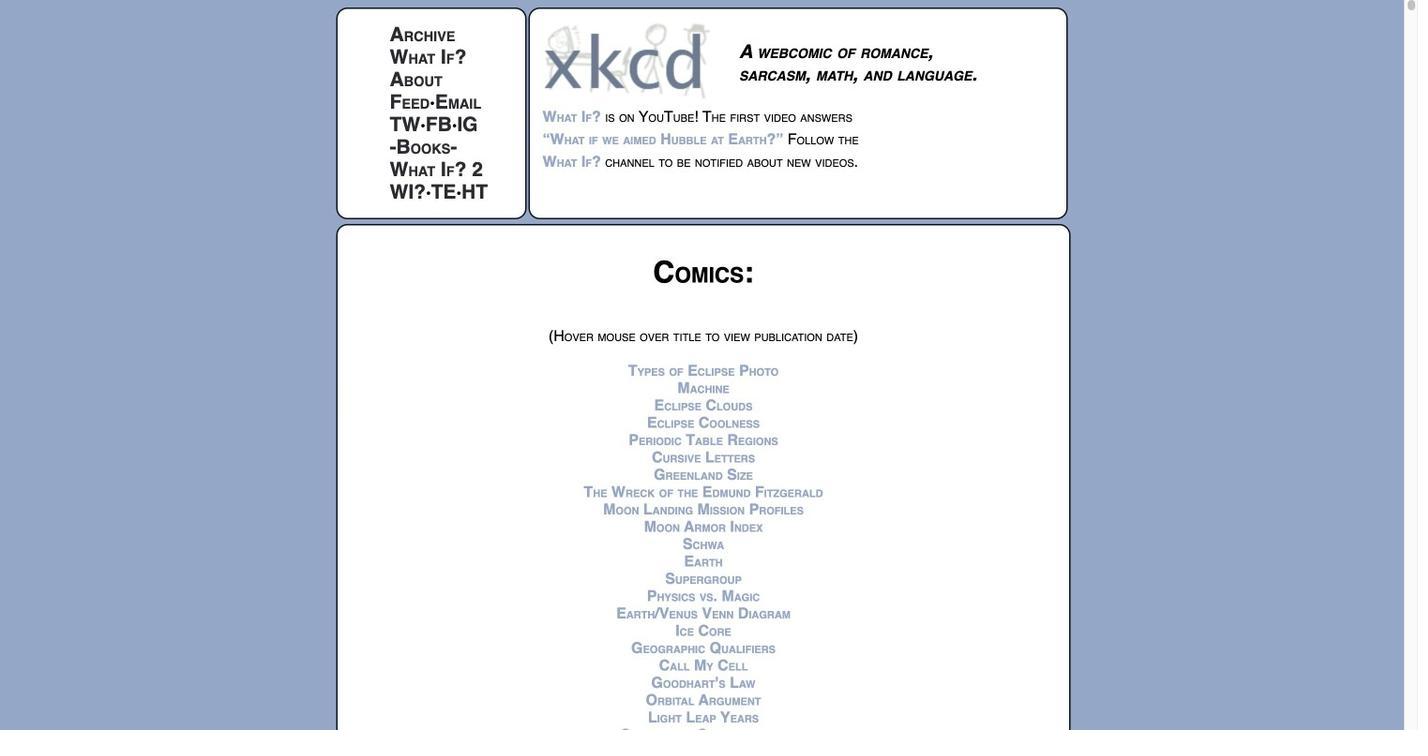 Task type: vqa. For each thing, say whether or not it's contained in the screenshot.
xkcd.com logo
yes



Task type: describe. For each thing, give the bounding box(es) containing it.
xkcd.com logo image
[[543, 22, 716, 99]]



